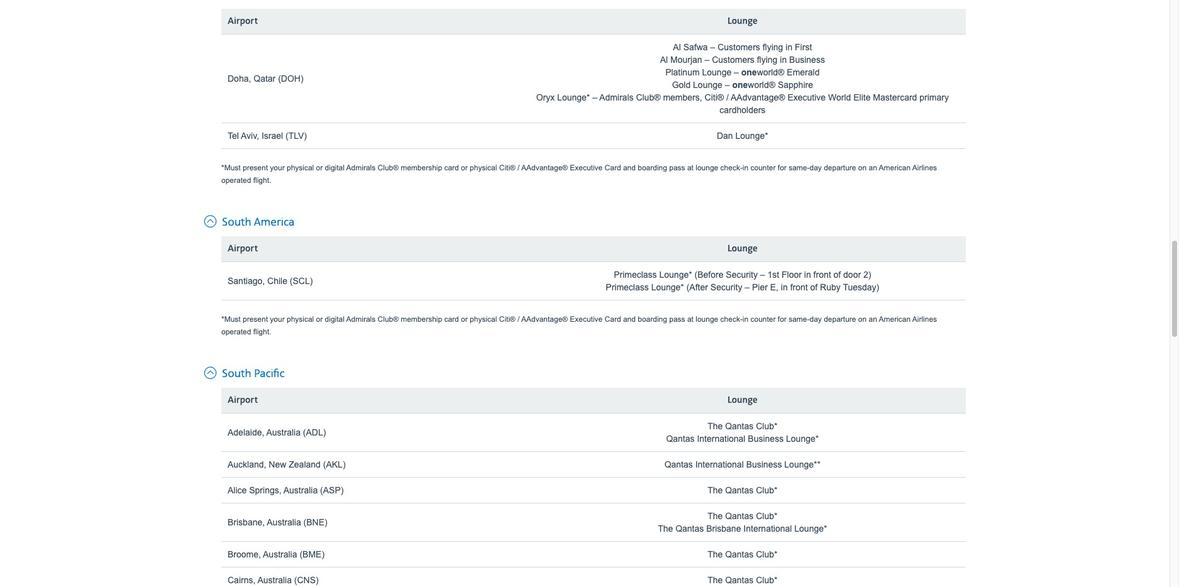Task type: locate. For each thing, give the bounding box(es) containing it.
of left ruby
[[811, 282, 818, 292]]

– left the pier
[[745, 282, 750, 292]]

1 airport from the top
[[228, 16, 258, 27]]

executive card and boarding pass at lounge check-in counter for same-day departure on an american airlines operated flight.
[[221, 163, 937, 185], [221, 315, 937, 336]]

1 vertical spatial membership
[[401, 315, 442, 324]]

brisbane, australia (bne)
[[228, 517, 328, 528]]

check- down primeclass lounge* (before security – 1st floor in front of door 2) primeclass lounge* (after security – pier e, in front of ruby tuesday)
[[721, 315, 743, 324]]

front up ruby
[[814, 270, 831, 280]]

in down primeclass lounge* (before security – 1st floor in front of door 2) primeclass lounge* (after security – pier e, in front of ruby tuesday)
[[743, 315, 749, 324]]

new
[[269, 460, 286, 470]]

0 vertical spatial primeclass
[[614, 270, 657, 280]]

1 vertical spatial card
[[444, 315, 459, 324]]

tel
[[228, 131, 239, 141]]

world®
[[757, 67, 785, 77], [748, 80, 776, 90]]

2 airlines from the top
[[913, 315, 937, 324]]

doha,
[[228, 73, 251, 83]]

business
[[789, 55, 825, 65], [748, 434, 784, 444], [746, 460, 782, 470]]

south left pacific
[[222, 367, 251, 381]]

*must down the santiago,
[[221, 315, 241, 324]]

south for south america
[[222, 216, 251, 229]]

0 vertical spatial boarding
[[638, 163, 667, 172]]

1 vertical spatial large image
[[204, 363, 220, 380]]

club* inside the qantas club* the qantas brisbane international lounge*
[[756, 511, 778, 521]]

counter
[[751, 163, 776, 172], [751, 315, 776, 324]]

the qantas club* for alice springs, australia (asp)
[[708, 485, 778, 495]]

0 vertical spatial admirals
[[599, 92, 634, 102]]

airlines
[[913, 163, 937, 172], [913, 315, 937, 324]]

1 vertical spatial boarding
[[638, 315, 667, 324]]

boarding
[[638, 163, 667, 172], [638, 315, 667, 324]]

large image left south america
[[204, 212, 220, 229]]

1 vertical spatial at
[[687, 315, 694, 324]]

in down dan lounge*
[[743, 163, 749, 172]]

lounge*
[[557, 92, 590, 102], [736, 131, 768, 141], [660, 270, 692, 280], [651, 282, 684, 292], [786, 434, 819, 444], [795, 524, 827, 534]]

0 vertical spatial international
[[697, 434, 746, 444]]

0 vertical spatial at
[[687, 163, 694, 172]]

1 membership from the top
[[401, 163, 442, 172]]

south america link
[[204, 212, 295, 230]]

flying
[[763, 42, 783, 52], [757, 55, 778, 65]]

0 vertical spatial american
[[879, 163, 911, 172]]

®
[[393, 163, 399, 172], [510, 163, 516, 172], [563, 163, 568, 172], [393, 315, 399, 323], [510, 315, 516, 323], [563, 315, 568, 323]]

1 your from the top
[[270, 163, 285, 172]]

the qantas club*
[[708, 485, 778, 495], [708, 550, 778, 560], [708, 575, 778, 585]]

2 *must present your physical or digital admirals club ® membership card or physical citi ® / aadvantage ® from the top
[[221, 315, 568, 324]]

the inside the qantas club* qantas international business lounge*
[[708, 421, 723, 431]]

international up qantas international business lounge**
[[697, 434, 746, 444]]

day
[[810, 163, 822, 172], [810, 315, 822, 324]]

0 vertical spatial present
[[243, 163, 268, 172]]

1 vertical spatial operated
[[221, 328, 251, 336]]

2 card from the top
[[605, 315, 621, 324]]

3 airport from the top
[[228, 395, 258, 406]]

business inside the qantas club* qantas international business lounge*
[[748, 434, 784, 444]]

admirals inside the al safwa – customers flying in first al mourjan – customers flying in business platinum lounge – one world® emerald gold lounge – one world® sapphire oryx lounge* – admirals club® members, citi® / aadvantage® executive world elite mastercard primary cardholders
[[599, 92, 634, 102]]

*must
[[221, 163, 241, 172], [221, 315, 241, 324]]

0 vertical spatial card
[[444, 163, 459, 172]]

citi®
[[705, 92, 724, 102]]

1 vertical spatial executive card and boarding pass at lounge check-in counter for same-day departure on an american airlines operated flight.
[[221, 315, 937, 336]]

cairns,
[[228, 575, 256, 585]]

1 vertical spatial flying
[[757, 55, 778, 65]]

your
[[270, 163, 285, 172], [270, 315, 285, 324]]

1 vertical spatial departure
[[824, 315, 856, 324]]

1 vertical spatial aadvantage
[[521, 315, 563, 324]]

emerald
[[787, 67, 820, 77]]

0 vertical spatial check-
[[721, 163, 743, 172]]

1 vertical spatial card
[[605, 315, 621, 324]]

large image for south america
[[204, 212, 220, 229]]

security down (before
[[711, 282, 742, 292]]

america
[[254, 216, 295, 229]]

south inside 'link'
[[222, 367, 251, 381]]

0 vertical spatial lounge
[[696, 163, 718, 172]]

4 club* from the top
[[756, 550, 778, 560]]

large image left south pacific
[[204, 363, 220, 380]]

counter down the pier
[[751, 315, 776, 324]]

1 vertical spatial pass
[[669, 315, 685, 324]]

1 south from the top
[[222, 216, 251, 229]]

0 vertical spatial and
[[623, 163, 636, 172]]

lounge* inside the qantas club* qantas international business lounge*
[[786, 434, 819, 444]]

brisbane
[[706, 524, 741, 534]]

1 vertical spatial of
[[811, 282, 818, 292]]

safwa
[[684, 42, 708, 52]]

2 vertical spatial the qantas club*
[[708, 575, 778, 585]]

sapphire
[[778, 80, 813, 90]]

0 vertical spatial security
[[726, 270, 758, 280]]

/
[[726, 92, 729, 102], [518, 163, 520, 172], [518, 315, 520, 324]]

your down chile
[[270, 315, 285, 324]]

alice
[[228, 485, 247, 495]]

1 club* from the top
[[756, 421, 778, 431]]

0 vertical spatial airlines
[[913, 163, 937, 172]]

0 vertical spatial business
[[789, 55, 825, 65]]

american
[[879, 163, 911, 172], [879, 315, 911, 324]]

1 vertical spatial day
[[810, 315, 822, 324]]

(akl)
[[323, 460, 346, 470]]

2 airport from the top
[[228, 243, 258, 255]]

the
[[708, 421, 723, 431], [708, 485, 723, 495], [708, 511, 723, 521], [658, 524, 673, 534], [708, 550, 723, 560], [708, 575, 723, 585]]

1 vertical spatial flight.
[[253, 328, 271, 336]]

0 vertical spatial counter
[[751, 163, 776, 172]]

2 the qantas club* from the top
[[708, 550, 778, 560]]

2 digital from the top
[[325, 315, 345, 324]]

australia for (bme)
[[263, 550, 297, 560]]

1 vertical spatial airlines
[[913, 315, 937, 324]]

lounge
[[728, 16, 758, 27], [702, 67, 732, 77], [693, 80, 723, 90], [728, 243, 758, 255], [728, 395, 758, 406]]

2 counter from the top
[[751, 315, 776, 324]]

1 vertical spatial the qantas club*
[[708, 550, 778, 560]]

1 vertical spatial present
[[243, 315, 268, 324]]

(bme)
[[300, 550, 325, 560]]

al
[[673, 42, 681, 52], [660, 55, 668, 65]]

present down "aviv,"
[[243, 163, 268, 172]]

1 same- from the top
[[789, 163, 810, 172]]

club* for alice springs, australia (asp)
[[756, 485, 778, 495]]

2 club* from the top
[[756, 485, 778, 495]]

2 large image from the top
[[204, 363, 220, 380]]

0 vertical spatial *must
[[221, 163, 241, 172]]

0 vertical spatial departure
[[824, 163, 856, 172]]

in left first
[[786, 42, 793, 52]]

flight. up south america
[[253, 176, 271, 185]]

south left america on the left
[[222, 216, 251, 229]]

elite
[[854, 92, 871, 102]]

cairns, australia (cns)
[[228, 575, 319, 585]]

customers up citi®
[[712, 55, 755, 65]]

club* for broome, australia (bme)
[[756, 550, 778, 560]]

security
[[726, 270, 758, 280], [711, 282, 742, 292]]

australia left (bne)
[[267, 517, 301, 528]]

e,
[[770, 282, 779, 292]]

front
[[814, 270, 831, 280], [790, 282, 808, 292]]

flying up aadvantage®
[[757, 55, 778, 65]]

*must present your physical or digital admirals club ® membership card or physical citi ® / aadvantage ®
[[221, 163, 568, 172], [221, 315, 568, 324]]

australia down broome, australia (bme)
[[258, 575, 292, 585]]

one
[[741, 67, 757, 77], [732, 80, 748, 90]]

mastercard
[[873, 92, 917, 102]]

1 vertical spatial south
[[222, 367, 251, 381]]

check- down dan on the right top of the page
[[721, 163, 743, 172]]

world® up sapphire
[[757, 67, 785, 77]]

al up the mourjan
[[673, 42, 681, 52]]

aadvantage
[[521, 163, 563, 172], [521, 315, 563, 324]]

in up sapphire
[[780, 55, 787, 65]]

2 day from the top
[[810, 315, 822, 324]]

1 vertical spatial digital
[[325, 315, 345, 324]]

2 vertical spatial /
[[518, 315, 520, 324]]

2 membership from the top
[[401, 315, 442, 324]]

lounge
[[696, 163, 718, 172], [696, 315, 718, 324]]

– up cardholders
[[725, 80, 730, 90]]

0 vertical spatial day
[[810, 163, 822, 172]]

club
[[378, 163, 393, 172], [378, 315, 393, 324]]

2 same- from the top
[[789, 315, 810, 324]]

1 for from the top
[[778, 163, 787, 172]]

0 vertical spatial pass
[[669, 163, 685, 172]]

0 vertical spatial digital
[[325, 163, 345, 172]]

airport down south pacific 'link'
[[228, 395, 258, 406]]

flight. up pacific
[[253, 328, 271, 336]]

*must down tel
[[221, 163, 241, 172]]

2 vertical spatial airport
[[228, 395, 258, 406]]

and
[[623, 163, 636, 172], [623, 315, 636, 324]]

2 departure from the top
[[824, 315, 856, 324]]

0 vertical spatial aadvantage
[[521, 163, 563, 172]]

1 vertical spatial same-
[[789, 315, 810, 324]]

0 vertical spatial membership
[[401, 163, 442, 172]]

3 the qantas club* from the top
[[708, 575, 778, 585]]

international inside the qantas club* the qantas brisbane international lounge*
[[744, 524, 792, 534]]

of
[[834, 270, 841, 280], [811, 282, 818, 292]]

airport for doha,
[[228, 16, 258, 27]]

international down the qantas club* qantas international business lounge*
[[695, 460, 744, 470]]

large image inside south america link
[[204, 212, 220, 229]]

1 vertical spatial counter
[[751, 315, 776, 324]]

1 vertical spatial business
[[748, 434, 784, 444]]

lounge down dan on the right top of the page
[[696, 163, 718, 172]]

– right oryx
[[593, 92, 598, 102]]

executive
[[788, 92, 826, 102], [570, 163, 603, 172], [570, 315, 603, 324]]

1 horizontal spatial of
[[834, 270, 841, 280]]

0 horizontal spatial of
[[811, 282, 818, 292]]

operated up south america link
[[221, 176, 251, 185]]

large image inside south pacific 'link'
[[204, 363, 220, 380]]

2 south from the top
[[222, 367, 251, 381]]

physical
[[287, 163, 314, 172], [470, 163, 497, 172], [287, 315, 314, 324], [470, 315, 497, 324]]

1 on from the top
[[858, 163, 867, 172]]

1 vertical spatial and
[[623, 315, 636, 324]]

0 vertical spatial an
[[869, 163, 877, 172]]

airport up doha,
[[228, 16, 258, 27]]

1 horizontal spatial front
[[814, 270, 831, 280]]

south pacific
[[222, 367, 285, 381]]

the qantas club* for cairns, australia (cns)
[[708, 575, 778, 585]]

1 large image from the top
[[204, 212, 220, 229]]

(cns)
[[294, 575, 319, 585]]

1 *must present your physical or digital admirals club ® membership card or physical citi ® / aadvantage ® from the top
[[221, 163, 568, 172]]

business up qantas international business lounge**
[[748, 434, 784, 444]]

present
[[243, 163, 268, 172], [243, 315, 268, 324]]

australia
[[266, 428, 301, 438], [284, 485, 318, 495], [267, 517, 301, 528], [263, 550, 297, 560], [258, 575, 292, 585]]

0 horizontal spatial front
[[790, 282, 808, 292]]

1 vertical spatial club
[[378, 315, 393, 324]]

qantas
[[725, 421, 754, 431], [666, 434, 695, 444], [665, 460, 693, 470], [725, 485, 754, 495], [725, 511, 754, 521], [676, 524, 704, 534], [725, 550, 754, 560], [725, 575, 754, 585]]

0 vertical spatial *must present your physical or digital admirals club ® membership card or physical citi ® / aadvantage ®
[[221, 163, 568, 172]]

brisbane,
[[228, 517, 265, 528]]

club* inside the qantas club* qantas international business lounge*
[[756, 421, 778, 431]]

1 at from the top
[[687, 163, 694, 172]]

customers right the safwa
[[718, 42, 760, 52]]

0 vertical spatial your
[[270, 163, 285, 172]]

1 vertical spatial al
[[660, 55, 668, 65]]

south america
[[222, 216, 295, 229]]

1 card from the top
[[444, 163, 459, 172]]

airport
[[228, 16, 258, 27], [228, 243, 258, 255], [228, 395, 258, 406]]

israel
[[262, 131, 283, 141]]

1 executive card and boarding pass at lounge check-in counter for same-day departure on an american airlines operated flight. from the top
[[221, 163, 937, 185]]

1 vertical spatial *must present your physical or digital admirals club ® membership card or physical citi ® / aadvantage ®
[[221, 315, 568, 324]]

dan
[[717, 131, 733, 141]]

flying left first
[[763, 42, 783, 52]]

1 departure from the top
[[824, 163, 856, 172]]

0 vertical spatial airport
[[228, 16, 258, 27]]

business down first
[[789, 55, 825, 65]]

0 vertical spatial operated
[[221, 176, 251, 185]]

1 vertical spatial lounge
[[696, 315, 718, 324]]

same-
[[789, 163, 810, 172], [789, 315, 810, 324]]

1 vertical spatial your
[[270, 315, 285, 324]]

executive inside the al safwa – customers flying in first al mourjan – customers flying in business platinum lounge – one world® emerald gold lounge – one world® sapphire oryx lounge* – admirals club® members, citi® / aadvantage® executive world elite mastercard primary cardholders
[[788, 92, 826, 102]]

in right 'e,'
[[781, 282, 788, 292]]

on
[[858, 163, 867, 172], [858, 315, 867, 324]]

0 vertical spatial flight.
[[253, 176, 271, 185]]

0 vertical spatial executive card and boarding pass at lounge check-in counter for same-day departure on an american airlines operated flight.
[[221, 163, 937, 185]]

lounge down (after
[[696, 315, 718, 324]]

1 horizontal spatial al
[[673, 42, 681, 52]]

3 club* from the top
[[756, 511, 778, 521]]

1 vertical spatial citi
[[499, 315, 510, 324]]

1 the qantas club* from the top
[[708, 485, 778, 495]]

1 vertical spatial for
[[778, 315, 787, 324]]

0 horizontal spatial al
[[660, 55, 668, 65]]

airport down south america link
[[228, 243, 258, 255]]

– down the safwa
[[705, 55, 710, 65]]

front down floor
[[790, 282, 808, 292]]

0 vertical spatial citi
[[499, 163, 510, 172]]

large image for south pacific
[[204, 363, 220, 380]]

1 club from the top
[[378, 163, 393, 172]]

operated up south pacific 'link'
[[221, 328, 251, 336]]

–
[[710, 42, 715, 52], [705, 55, 710, 65], [734, 67, 739, 77], [725, 80, 730, 90], [593, 92, 598, 102], [760, 270, 765, 280], [745, 282, 750, 292]]

dan lounge*
[[717, 131, 768, 141]]

0 vertical spatial customers
[[718, 42, 760, 52]]

airport for adelaide,
[[228, 395, 258, 406]]

1 vertical spatial an
[[869, 315, 877, 324]]

2 *must from the top
[[221, 315, 241, 324]]

world® up aadvantage®
[[748, 80, 776, 90]]

5 club* from the top
[[756, 575, 778, 585]]

australia up 'cairns, australia (cns)'
[[263, 550, 297, 560]]

departure
[[824, 163, 856, 172], [824, 315, 856, 324]]

1 lounge from the top
[[696, 163, 718, 172]]

present down the santiago,
[[243, 315, 268, 324]]

2 at from the top
[[687, 315, 694, 324]]

0 vertical spatial flying
[[763, 42, 783, 52]]

mourjan
[[671, 55, 702, 65]]

0 vertical spatial club
[[378, 163, 393, 172]]

1 vertical spatial on
[[858, 315, 867, 324]]

2 for from the top
[[778, 315, 787, 324]]

santiago, chile (scl)
[[228, 276, 313, 286]]

your down the israel
[[270, 163, 285, 172]]

0 vertical spatial executive
[[788, 92, 826, 102]]

1 vertical spatial check-
[[721, 315, 743, 324]]

0 vertical spatial same-
[[789, 163, 810, 172]]

club®
[[636, 92, 661, 102]]

0 vertical spatial the qantas club*
[[708, 485, 778, 495]]

the qantas club* for broome, australia (bme)
[[708, 550, 778, 560]]

australia left the (adl) at the left bottom of the page
[[266, 428, 301, 438]]

2 flight. from the top
[[253, 328, 271, 336]]

security up the pier
[[726, 270, 758, 280]]

large image
[[204, 212, 220, 229], [204, 363, 220, 380]]

2 vertical spatial admirals
[[346, 315, 376, 324]]

al left the mourjan
[[660, 55, 668, 65]]

0 vertical spatial /
[[726, 92, 729, 102]]

international right brisbane
[[744, 524, 792, 534]]

of up ruby
[[834, 270, 841, 280]]

1 vertical spatial airport
[[228, 243, 258, 255]]

business left lounge**
[[746, 460, 782, 470]]

1 vertical spatial american
[[879, 315, 911, 324]]

counter down dan lounge*
[[751, 163, 776, 172]]

the qantas club* the qantas brisbane international lounge*
[[658, 511, 827, 534]]

international
[[697, 434, 746, 444], [695, 460, 744, 470], [744, 524, 792, 534]]

0 vertical spatial card
[[605, 163, 621, 172]]



Task type: describe. For each thing, give the bounding box(es) containing it.
ruby
[[820, 282, 841, 292]]

1 flight. from the top
[[253, 176, 271, 185]]

2 and from the top
[[623, 315, 636, 324]]

2 an from the top
[[869, 315, 877, 324]]

1 counter from the top
[[751, 163, 776, 172]]

tuesday)
[[843, 282, 880, 292]]

1 vertical spatial customers
[[712, 55, 755, 65]]

1 vertical spatial international
[[695, 460, 744, 470]]

– left 1st
[[760, 270, 765, 280]]

the qantas club* qantas international business lounge*
[[666, 421, 819, 444]]

2 lounge from the top
[[696, 315, 718, 324]]

2 check- from the top
[[721, 315, 743, 324]]

1 vertical spatial one
[[732, 80, 748, 90]]

santiago,
[[228, 276, 265, 286]]

(doh)
[[278, 73, 304, 83]]

(bne)
[[304, 517, 328, 528]]

aadvantage®
[[731, 92, 785, 102]]

members,
[[663, 92, 702, 102]]

1 and from the top
[[623, 163, 636, 172]]

auckland, new zealand (akl)
[[228, 460, 346, 470]]

international inside the qantas club* qantas international business lounge*
[[697, 434, 746, 444]]

1 american from the top
[[879, 163, 911, 172]]

gold
[[672, 80, 691, 90]]

1 present from the top
[[243, 163, 268, 172]]

1 airlines from the top
[[913, 163, 937, 172]]

1 vertical spatial security
[[711, 282, 742, 292]]

2 club from the top
[[378, 315, 393, 324]]

2 boarding from the top
[[638, 315, 667, 324]]

broome, australia (bme)
[[228, 550, 325, 560]]

chile
[[267, 276, 287, 286]]

pacific
[[254, 367, 285, 381]]

1 check- from the top
[[721, 163, 743, 172]]

cardholders
[[720, 105, 766, 115]]

0 vertical spatial world®
[[757, 67, 785, 77]]

platinum
[[666, 67, 700, 77]]

– right the safwa
[[710, 42, 715, 52]]

1 digital from the top
[[325, 163, 345, 172]]

australia for (adl)
[[266, 428, 301, 438]]

qantas international business lounge**
[[665, 460, 821, 470]]

1 vertical spatial /
[[518, 163, 520, 172]]

2 aadvantage from the top
[[521, 315, 563, 324]]

auckland,
[[228, 460, 266, 470]]

2 citi from the top
[[499, 315, 510, 324]]

2 present from the top
[[243, 315, 268, 324]]

(before
[[695, 270, 724, 280]]

1 card from the top
[[605, 163, 621, 172]]

/ inside the al safwa – customers flying in first al mourjan – customers flying in business platinum lounge – one world® emerald gold lounge – one world® sapphire oryx lounge* – admirals club® members, citi® / aadvantage® executive world elite mastercard primary cardholders
[[726, 92, 729, 102]]

qatar
[[254, 73, 276, 83]]

floor
[[782, 270, 802, 280]]

lounge* inside the al safwa – customers flying in first al mourjan – customers flying in business platinum lounge – one world® emerald gold lounge – one world® sapphire oryx lounge* – admirals club® members, citi® / aadvantage® executive world elite mastercard primary cardholders
[[557, 92, 590, 102]]

south for south pacific
[[222, 367, 251, 381]]

2 pass from the top
[[669, 315, 685, 324]]

2 on from the top
[[858, 315, 867, 324]]

primary
[[920, 92, 949, 102]]

adelaide,
[[228, 428, 264, 438]]

club* for cairns, australia (cns)
[[756, 575, 778, 585]]

in right floor
[[804, 270, 811, 280]]

al safwa – customers flying in first al mourjan – customers flying in business platinum lounge – one world® emerald gold lounge – one world® sapphire oryx lounge* – admirals club® members, citi® / aadvantage® executive world elite mastercard primary cardholders
[[536, 42, 949, 115]]

0 vertical spatial al
[[673, 42, 681, 52]]

australia for (cns)
[[258, 575, 292, 585]]

1st
[[768, 270, 779, 280]]

first
[[795, 42, 812, 52]]

springs,
[[249, 485, 282, 495]]

australia for (bne)
[[267, 517, 301, 528]]

1 operated from the top
[[221, 176, 251, 185]]

1 day from the top
[[810, 163, 822, 172]]

(tlv)
[[286, 131, 307, 141]]

alice springs, australia (asp)
[[228, 485, 344, 495]]

2 vertical spatial executive
[[570, 315, 603, 324]]

– up aadvantage®
[[734, 67, 739, 77]]

2)
[[864, 270, 871, 280]]

(after
[[687, 282, 708, 292]]

door
[[844, 270, 861, 280]]

aviv,
[[241, 131, 259, 141]]

australia down zealand
[[284, 485, 318, 495]]

2 your from the top
[[270, 315, 285, 324]]

1 aadvantage from the top
[[521, 163, 563, 172]]

adelaide, australia (adl)
[[228, 428, 326, 438]]

1 vertical spatial front
[[790, 282, 808, 292]]

1 vertical spatial executive
[[570, 163, 603, 172]]

0 vertical spatial one
[[741, 67, 757, 77]]

lounge* inside the qantas club* the qantas brisbane international lounge*
[[795, 524, 827, 534]]

1 vertical spatial admirals
[[346, 163, 376, 172]]

world
[[828, 92, 851, 102]]

(asp)
[[320, 485, 344, 495]]

broome,
[[228, 550, 261, 560]]

(adl)
[[303, 428, 326, 438]]

1 an from the top
[[869, 163, 877, 172]]

0 vertical spatial front
[[814, 270, 831, 280]]

1 citi from the top
[[499, 163, 510, 172]]

oryx
[[536, 92, 555, 102]]

2 operated from the top
[[221, 328, 251, 336]]

tel aviv, israel (tlv)
[[228, 131, 307, 141]]

1 vertical spatial world®
[[748, 80, 776, 90]]

2 executive card and boarding pass at lounge check-in counter for same-day departure on an american airlines operated flight. from the top
[[221, 315, 937, 336]]

(scl)
[[290, 276, 313, 286]]

0 vertical spatial of
[[834, 270, 841, 280]]

1 vertical spatial primeclass
[[606, 282, 649, 292]]

2 american from the top
[[879, 315, 911, 324]]

zealand
[[289, 460, 321, 470]]

south pacific link
[[204, 363, 285, 382]]

2 vertical spatial business
[[746, 460, 782, 470]]

doha, qatar (doh)
[[228, 73, 304, 83]]

lounge**
[[785, 460, 821, 470]]

2 card from the top
[[444, 315, 459, 324]]

1 boarding from the top
[[638, 163, 667, 172]]

primeclass lounge* (before security – 1st floor in front of door 2) primeclass lounge* (after security – pier e, in front of ruby tuesday)
[[606, 270, 880, 292]]

business inside the al safwa – customers flying in first al mourjan – customers flying in business platinum lounge – one world® emerald gold lounge – one world® sapphire oryx lounge* – admirals club® members, citi® / aadvantage® executive world elite mastercard primary cardholders
[[789, 55, 825, 65]]

1 pass from the top
[[669, 163, 685, 172]]

1 *must from the top
[[221, 163, 241, 172]]

pier
[[752, 282, 768, 292]]



Task type: vqa. For each thing, say whether or not it's contained in the screenshot.
flights
no



